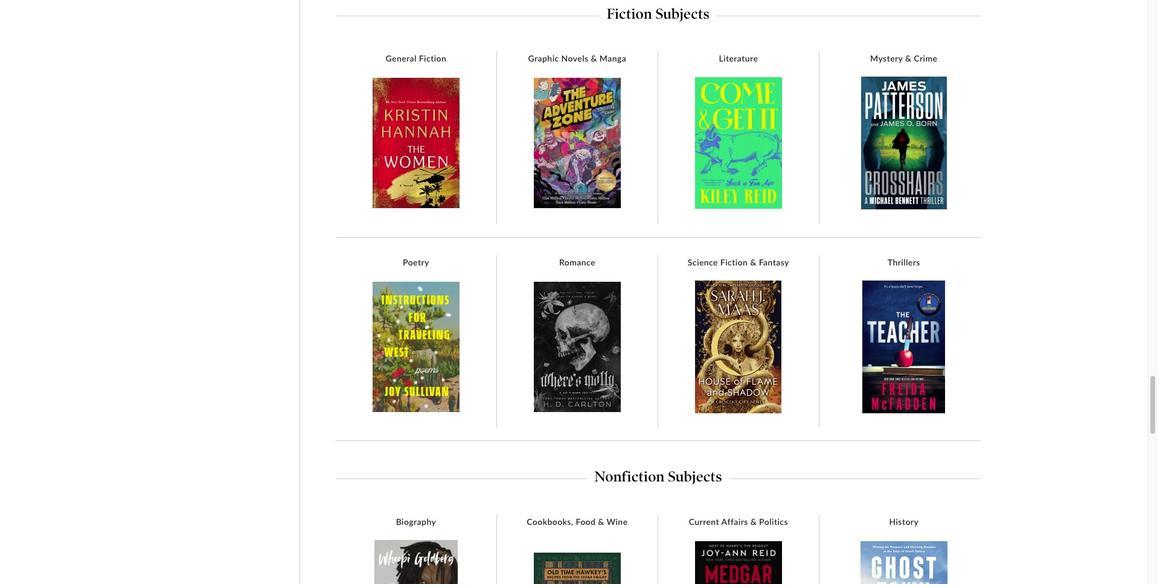 Task type: describe. For each thing, give the bounding box(es) containing it.
crime
[[914, 53, 938, 64]]

nonfiction subjects
[[595, 469, 722, 486]]

fantasy
[[759, 257, 790, 268]]

mystery & crime link
[[865, 53, 944, 64]]

current
[[689, 517, 720, 527]]

poetry image
[[373, 282, 460, 413]]

general fiction
[[386, 53, 447, 64]]

current affairs & politics link
[[683, 517, 795, 528]]

affairs
[[722, 517, 749, 527]]

current affairs & politics
[[689, 517, 789, 527]]

graphic
[[528, 53, 559, 64]]

cookbooks, food & wine image
[[534, 553, 621, 585]]

literature
[[719, 53, 758, 64]]

wine
[[607, 517, 628, 527]]

romance image
[[534, 282, 621, 413]]

mystery & crime image
[[862, 77, 947, 210]]

food
[[576, 517, 596, 527]]

& for cookbooks, food & wine
[[598, 517, 605, 527]]

science fiction & fantasy
[[688, 257, 790, 268]]

thrillers
[[888, 257, 921, 268]]

politics
[[760, 517, 789, 527]]

current affairs & politics image
[[695, 542, 782, 585]]

& left 'crime' at right
[[906, 53, 912, 64]]

thrillers link
[[882, 257, 927, 268]]

history link
[[884, 517, 925, 528]]

graphic novels & manga link
[[522, 53, 633, 64]]

science
[[688, 257, 718, 268]]

general fiction link
[[380, 53, 453, 64]]

mystery & crime
[[871, 53, 938, 64]]

thrillers image
[[863, 281, 946, 414]]

history image
[[861, 542, 948, 585]]

biography link
[[390, 517, 442, 528]]

nonfiction subjects section
[[336, 465, 981, 486]]

literature link
[[713, 53, 765, 64]]

romance
[[559, 257, 596, 268]]



Task type: locate. For each thing, give the bounding box(es) containing it.
cookbooks, food & wine link
[[521, 517, 634, 528]]

0 horizontal spatial fiction
[[419, 53, 447, 64]]

manga
[[600, 53, 627, 64]]

romance link
[[553, 257, 602, 268]]

graphic novels & manga image
[[534, 78, 621, 209]]

novels
[[562, 53, 589, 64]]

1 vertical spatial fiction
[[419, 53, 447, 64]]

science fiction & fantasy link
[[682, 257, 796, 268]]

general
[[386, 53, 417, 64]]

subjects for nonfiction subjects
[[668, 469, 722, 486]]

cookbooks, food & wine
[[527, 517, 628, 527]]

& for current affairs & politics
[[751, 517, 757, 527]]

general fiction image
[[373, 78, 460, 209]]

fiction subjects
[[607, 5, 710, 22]]

1 vertical spatial subjects
[[668, 469, 722, 486]]

subjects inside 'section'
[[656, 5, 710, 22]]

&
[[591, 53, 598, 64], [906, 53, 912, 64], [751, 257, 757, 268], [598, 517, 605, 527], [751, 517, 757, 527]]

subjects
[[656, 5, 710, 22], [668, 469, 722, 486]]

literature image
[[695, 78, 782, 209]]

& left fantasy
[[751, 257, 757, 268]]

fiction inside general fiction link
[[419, 53, 447, 64]]

subjects for fiction subjects
[[656, 5, 710, 22]]

history
[[890, 517, 919, 527]]

0 vertical spatial subjects
[[656, 5, 710, 22]]

2 vertical spatial fiction
[[721, 257, 748, 268]]

fiction right general
[[419, 53, 447, 64]]

& for science fiction & fantasy
[[751, 257, 757, 268]]

poetry
[[403, 257, 429, 268]]

2 horizontal spatial fiction
[[721, 257, 748, 268]]

cookbooks,
[[527, 517, 574, 527]]

poetry link
[[397, 257, 436, 268]]

& right food
[[598, 517, 605, 527]]

fiction inside science fiction & fantasy link
[[721, 257, 748, 268]]

fiction for general fiction
[[419, 53, 447, 64]]

fiction for science fiction & fantasy
[[721, 257, 748, 268]]

biography image
[[375, 541, 458, 585]]

graphic novels & manga
[[528, 53, 627, 64]]

fiction up manga at the right top of the page
[[607, 5, 652, 22]]

mystery
[[871, 53, 903, 64]]

1 horizontal spatial fiction
[[607, 5, 652, 22]]

nonfiction
[[595, 469, 665, 486]]

biography
[[396, 517, 436, 527]]

0 vertical spatial fiction
[[607, 5, 652, 22]]

& for graphic novels & manga
[[591, 53, 598, 64]]

fiction inside fiction subjects 'section'
[[607, 5, 652, 22]]

fiction subjects section
[[336, 2, 981, 22]]

science fiction & fantasy image
[[696, 281, 782, 414]]

fiction right science at right top
[[721, 257, 748, 268]]

& right affairs
[[751, 517, 757, 527]]

subjects inside section
[[668, 469, 722, 486]]

& left manga at the right top of the page
[[591, 53, 598, 64]]

fiction
[[607, 5, 652, 22], [419, 53, 447, 64], [721, 257, 748, 268]]



Task type: vqa. For each thing, say whether or not it's contained in the screenshot.
'Nonfiction'
yes



